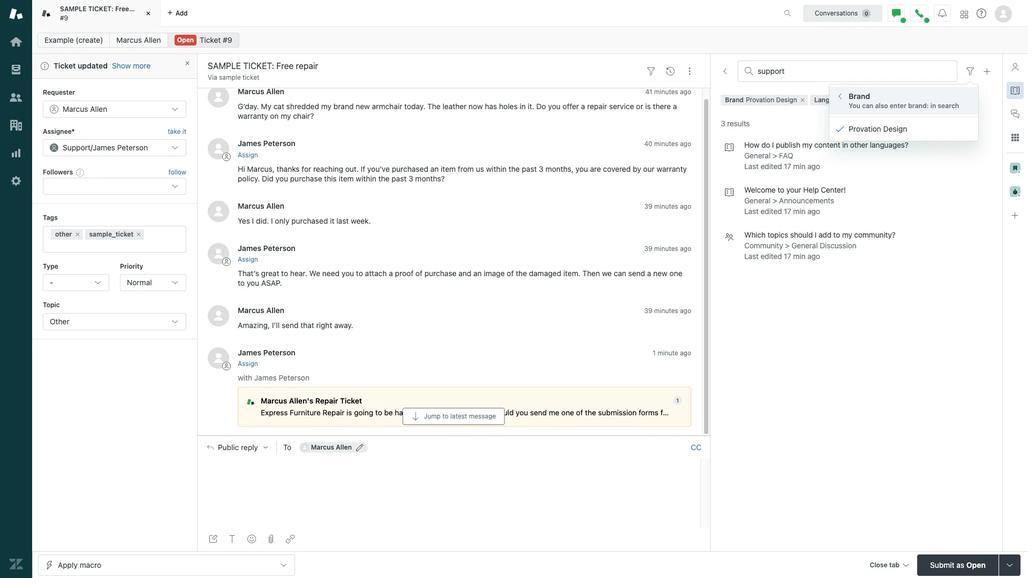 Task type: vqa. For each thing, say whether or not it's contained in the screenshot.
in in "G'day. My cat shredded my brand new armchair today. The leather now has holes in it. Do you offer a repair service or is there a warranty on my chair?"
yes



Task type: locate. For each thing, give the bounding box(es) containing it.
remove image left also
[[868, 97, 874, 104]]

an inside that's great to hear. we need you to attach a proof of purchase and an image of the damaged item. then we can send a new one to you asap.
[[474, 269, 482, 278]]

show
[[112, 61, 131, 70]]

edited down the ‭faq‬
[[761, 162, 782, 171]]

17 for should
[[784, 252, 792, 261]]

1 39 minutes ago text field from the top
[[645, 202, 692, 210]]

a right the there at top
[[673, 102, 677, 111]]

1 vertical spatial assign
[[238, 256, 258, 264]]

the
[[509, 164, 520, 173], [379, 174, 390, 183], [516, 269, 527, 278], [585, 409, 597, 418], [801, 409, 812, 418]]

within right from
[[486, 164, 507, 173]]

offer
[[563, 102, 579, 111]]

min inside ‭how do i publish my content in other languages?‬ ‭general‬ > ‭faq‬ last edited 17 min ago
[[794, 162, 806, 171]]

to inside button
[[443, 412, 449, 420]]

1 horizontal spatial can
[[863, 102, 874, 110]]

1 17 from the top
[[784, 162, 792, 171]]

you
[[548, 102, 561, 111], [576, 164, 588, 173], [276, 174, 288, 183], [342, 269, 354, 278], [247, 279, 259, 288], [516, 409, 528, 418]]

1 vertical spatial it
[[330, 216, 335, 225]]

last for ‭which topics should i add to my community?‬ community > general discussion last edited 17 min ago
[[745, 252, 759, 261]]

3 minutes from the top
[[655, 202, 679, 210]]

0 horizontal spatial ticket
[[54, 61, 76, 70]]

bookmarks image
[[1011, 163, 1021, 174]]

send inside that's great to hear. we need you to attach a proof of purchase and an image of the damaged item. then we can send a new one to you asap.
[[629, 269, 646, 278]]

ticket up via
[[200, 35, 221, 44]]

0 horizontal spatial remove image
[[800, 97, 806, 104]]

us
[[858, 96, 866, 104], [476, 164, 484, 173]]

apps image
[[1012, 133, 1020, 142]]

latest
[[451, 412, 467, 420]]

0 horizontal spatial it
[[183, 127, 186, 135]]

notifications image
[[939, 9, 947, 17]]

marcus inside the secondary element
[[117, 35, 142, 44]]

0 horizontal spatial armchair
[[372, 102, 403, 111]]

for inside hi marcus, thanks for reaching out. if you've purchased an item from us within the past 3 months, you are covered by our warranty policy. did you purchase this item within the past 3 months?
[[302, 164, 311, 173]]

1 horizontal spatial #9
[[223, 35, 232, 44]]

us inside hi marcus, thanks for reaching out. if you've purchased an item from us within the past 3 months, you are covered by our warranty policy. did you purchase this item within the past 3 months?
[[476, 164, 484, 173]]

in right copies
[[793, 409, 799, 418]]

marcus allen link inside the secondary element
[[110, 33, 168, 48]]

that's great to hear. we need you to attach a proof of purchase and an image of the damaged item. then we can send a new one to you asap.
[[238, 269, 685, 288]]

avatar image
[[208, 86, 229, 108], [208, 138, 229, 160], [208, 201, 229, 222], [208, 243, 229, 265], [208, 305, 229, 327], [208, 348, 229, 369]]

0 horizontal spatial for
[[302, 164, 311, 173]]

1 vertical spatial last
[[745, 207, 759, 216]]

i inside ‭which topics should i add to my community?‬ community > general discussion last edited 17 min ago
[[815, 231, 817, 240]]

example
[[44, 35, 74, 44]]

repair right 'furniture'
[[323, 409, 345, 418]]

zendesk products image
[[961, 10, 969, 18]]

priority
[[120, 262, 143, 271]]

1 avatar image from the top
[[208, 86, 229, 108]]

in inside brand you can also enter brand: in search
[[931, 102, 937, 110]]

min for publish
[[794, 162, 806, 171]]

with james peterson
[[238, 374, 310, 383]]

design up languages?‬
[[884, 124, 908, 133]]

1 horizontal spatial past
[[522, 164, 537, 173]]

add right close icon
[[176, 9, 188, 17]]

1 horizontal spatial provation
[[849, 124, 882, 133]]

past left months?
[[392, 174, 407, 183]]

open right as
[[967, 561, 986, 570]]

3 left months?
[[409, 174, 413, 183]]

alert containing ticket updated
[[32, 54, 197, 79]]

0 horizontal spatial an
[[431, 164, 439, 173]]

my up 'discussion'
[[843, 231, 853, 240]]

purchased up months?
[[392, 164, 429, 173]]

marcus allen link for yes
[[238, 201, 285, 210]]

ticket updated show more
[[54, 61, 151, 70]]

1 vertical spatial new
[[654, 269, 668, 278]]

1 remove image from the left
[[800, 97, 806, 104]]

1 vertical spatial us
[[476, 164, 484, 173]]

1 horizontal spatial is
[[646, 102, 651, 111]]

tab
[[32, 0, 161, 27]]

1 vertical spatial 3
[[539, 164, 544, 173]]

2 ‭general‬ from the top
[[745, 196, 771, 205]]

>
[[773, 151, 778, 160], [773, 196, 778, 205], [786, 241, 790, 250]]

1 horizontal spatial an
[[474, 269, 482, 278]]

my inside ‭how do i publish my content in other languages?‬ ‭general‬ > ‭faq‬ last edited 17 min ago
[[803, 141, 813, 150]]

from
[[458, 164, 474, 173]]

to left be
[[376, 409, 382, 418]]

0 vertical spatial 39 minutes ago
[[645, 202, 692, 210]]

now
[[469, 102, 483, 111]]

back image
[[721, 67, 730, 76]]

minutes
[[655, 88, 679, 96], [655, 140, 679, 148], [655, 202, 679, 210], [655, 245, 679, 253], [655, 307, 679, 315]]

ago inside ‭how do i publish my content in other languages?‬ ‭general‬ > ‭faq‬ last edited 17 min ago
[[808, 162, 821, 171]]

warranty right our
[[657, 164, 687, 173]]

3 min from the top
[[794, 252, 806, 261]]

1 minutes from the top
[[655, 88, 679, 96]]

1 horizontal spatial remove image
[[868, 97, 874, 104]]

‭faq‬
[[780, 151, 794, 160]]

assignee*
[[43, 127, 75, 135]]

0 vertical spatial 1
[[653, 349, 656, 357]]

17 inside ‭how do i publish my content in other languages?‬ ‭general‬ > ‭faq‬ last edited 17 min ago
[[784, 162, 792, 171]]

clear
[[881, 95, 899, 104]]

1 vertical spatial design
[[884, 124, 908, 133]]

shredded
[[287, 102, 319, 111]]

followers element
[[43, 178, 186, 195]]

1 vertical spatial ‭general‬
[[745, 196, 771, 205]]

draft mode image
[[209, 535, 218, 544]]

to inside marcus allen's repair ticket express furniture repair is going to be handling his armchair repair. could you send me one of the submission forms for a repair? i'm out of physical copies in the office
[[376, 409, 382, 418]]

1 vertical spatial 1
[[677, 398, 679, 404]]

is left going
[[347, 409, 352, 418]]

3 39 from the top
[[645, 307, 653, 315]]

james up the hi
[[238, 139, 262, 148]]

to inside the ‭welcome to your help center!‬ ‭general‬ > ‭announcements‬ last edited 17 min ago
[[778, 186, 785, 195]]

2 minutes from the top
[[655, 140, 679, 148]]

in inside ‭how do i publish my content in other languages?‬ ‭general‬ > ‭faq‬ last edited 17 min ago
[[843, 141, 849, 150]]

0 horizontal spatial warranty
[[238, 112, 268, 121]]

i right should
[[815, 231, 817, 240]]

covered
[[603, 164, 631, 173]]

17 down topics
[[784, 252, 792, 261]]

2 james peterson assign from the top
[[238, 244, 296, 264]]

1 min from the top
[[794, 162, 806, 171]]

None field
[[758, 66, 951, 76]]

brand up 3 results
[[726, 96, 744, 104]]

3 edited from the top
[[761, 252, 782, 261]]

1 horizontal spatial add
[[819, 231, 832, 240]]

min down "publish"
[[794, 162, 806, 171]]

remove image right sample_ticket
[[136, 231, 142, 238]]

5 avatar image from the top
[[208, 305, 229, 327]]

repair left service
[[588, 102, 608, 111]]

‭general‬
[[745, 151, 771, 160], [745, 196, 771, 205]]

assign
[[238, 151, 258, 159], [238, 256, 258, 264], [238, 360, 258, 368]]

0 vertical spatial 39
[[645, 202, 653, 210]]

in left it.
[[520, 102, 526, 111]]

add inside dropdown button
[[176, 9, 188, 17]]

0 horizontal spatial other
[[55, 230, 72, 238]]

take
[[168, 127, 181, 135]]

ticket inside ticket updated show more
[[54, 61, 76, 70]]

assign button up the that's
[[238, 255, 258, 265]]

format text image
[[228, 535, 237, 544]]

language
[[815, 96, 846, 104]]

discussion
[[820, 241, 857, 250]]

brand up the you
[[849, 92, 871, 101]]

ago for '40 minutes ago' text field
[[680, 140, 692, 148]]

marcus
[[117, 35, 142, 44], [238, 87, 265, 96], [63, 104, 88, 113], [238, 201, 265, 210], [238, 306, 265, 315], [261, 397, 287, 406], [311, 443, 334, 451]]

0 vertical spatial purchase
[[290, 174, 322, 183]]

create or request article image
[[984, 67, 992, 76]]

alert
[[32, 54, 197, 79]]

you inside 'g'day. my cat shredded my brand new armchair today. the leather now has holes in it. do you offer a repair service or is there a warranty on my chair?'
[[548, 102, 561, 111]]

his
[[426, 409, 436, 418]]

can right 'we'
[[614, 269, 627, 278]]

for right forms
[[661, 409, 670, 418]]

2 vertical spatial 3
[[409, 174, 413, 183]]

0 vertical spatial 39 minutes ago text field
[[645, 202, 692, 210]]

marcus allen link up did.
[[238, 201, 285, 210]]

updated
[[78, 61, 108, 70]]

1 horizontal spatial repair
[[588, 102, 608, 111]]

1 vertical spatial #9
[[223, 35, 232, 44]]

0 vertical spatial us
[[858, 96, 866, 104]]

0 vertical spatial for
[[302, 164, 311, 173]]

provation up results
[[746, 96, 775, 104]]

leather
[[443, 102, 467, 111]]

1 vertical spatial ticket
[[54, 61, 76, 70]]

‭general‬ inside ‭how do i publish my content in other languages?‬ ‭general‬ > ‭faq‬ last edited 17 min ago
[[745, 151, 771, 160]]

1 james peterson assign from the top
[[238, 139, 296, 159]]

minutes for amazing, i'll send that right away.
[[655, 307, 679, 315]]

for right thanks
[[302, 164, 311, 173]]

2 james peterson link from the top
[[238, 244, 296, 253]]

button displays agent's chat status as online. image
[[893, 9, 901, 17]]

in inside marcus allen's repair ticket express furniture repair is going to be handling his armchair repair. could you send me one of the submission forms for a repair? i'm out of physical copies in the office
[[793, 409, 799, 418]]

brand
[[849, 92, 871, 101], [726, 96, 744, 104]]

one inside marcus allen's repair ticket express furniture repair is going to be handling his armchair repair. could you send me one of the submission forms for a repair? i'm out of physical copies in the office
[[562, 409, 575, 418]]

2 assign button from the top
[[238, 255, 258, 265]]

assign button for hi
[[238, 150, 258, 160]]

3 39 minutes ago from the top
[[645, 307, 692, 315]]

item down "out."
[[339, 174, 354, 183]]

provation design menu item
[[830, 119, 979, 139]]

1 assign button from the top
[[238, 150, 258, 160]]

you right could
[[516, 409, 528, 418]]

0 vertical spatial 3
[[721, 119, 726, 128]]

min inside ‭which topics should i add to my community?‬ community > general discussion last edited 17 min ago
[[794, 252, 806, 261]]

min inside the ‭welcome to your help center!‬ ‭general‬ > ‭announcements‬ last edited 17 min ago
[[794, 207, 806, 216]]

admin image
[[9, 174, 23, 188]]

0 vertical spatial min
[[794, 162, 806, 171]]

to right jump
[[443, 412, 449, 420]]

0 vertical spatial #9
[[60, 14, 68, 22]]

> inside ‭which topics should i add to my community?‬ community > general discussion last edited 17 min ago
[[786, 241, 790, 250]]

edited down ‭welcome
[[761, 207, 782, 216]]

0 vertical spatial james peterson link
[[238, 139, 296, 148]]

menu
[[829, 84, 980, 141]]

2 39 from the top
[[645, 245, 653, 253]]

3 17 from the top
[[784, 252, 792, 261]]

3
[[721, 119, 726, 128], [539, 164, 544, 173], [409, 174, 413, 183]]

0 vertical spatial assign button
[[238, 150, 258, 160]]

past left months,
[[522, 164, 537, 173]]

an right and
[[474, 269, 482, 278]]

design inside menu item
[[884, 124, 908, 133]]

2 vertical spatial assign button
[[238, 360, 258, 369]]

brand for brand provation design
[[726, 96, 744, 104]]

1 vertical spatial an
[[474, 269, 482, 278]]

public reply button
[[198, 436, 276, 459]]

send left me
[[530, 409, 547, 418]]

i'll
[[272, 321, 280, 330]]

new right brand
[[356, 102, 370, 111]]

1 horizontal spatial within
[[486, 164, 507, 173]]

peterson up thanks
[[263, 139, 296, 148]]

armchair right his
[[438, 409, 468, 418]]

0 vertical spatial >
[[773, 151, 778, 160]]

1 horizontal spatial 1
[[677, 398, 679, 404]]

1 james peterson link from the top
[[238, 139, 296, 148]]

to
[[283, 443, 292, 452]]

1 39 minutes ago from the top
[[645, 202, 692, 210]]

is inside 'g'day. my cat shredded my brand new armchair today. the leather now has holes in it. do you offer a repair service or is there a warranty on my chair?'
[[646, 102, 651, 111]]

3 left months,
[[539, 164, 544, 173]]

a
[[581, 102, 586, 111], [673, 102, 677, 111], [389, 269, 393, 278], [648, 269, 652, 278], [672, 409, 676, 418]]

sample_ticket
[[89, 230, 134, 238]]

new
[[356, 102, 370, 111], [654, 269, 668, 278]]

1 horizontal spatial 3
[[539, 164, 544, 173]]

edited for do
[[761, 162, 782, 171]]

great
[[261, 269, 279, 278]]

my
[[321, 102, 332, 111], [281, 112, 291, 121], [803, 141, 813, 150], [843, 231, 853, 240]]

Subject field
[[206, 59, 640, 72]]

enter
[[890, 102, 907, 110]]

minutes for hi marcus, thanks for reaching out. if you've purchased an item from us within the past 3 months, you are covered by our warranty policy. did you purchase this item within the past 3 months?
[[655, 140, 679, 148]]

james peterson assign
[[238, 139, 296, 159], [238, 244, 296, 264], [238, 348, 296, 368]]

marcus allen down requester
[[63, 104, 107, 113]]

> down topics
[[786, 241, 790, 250]]

purchased right only
[[292, 216, 328, 225]]

brand inside brand you can also enter brand: in search
[[849, 92, 871, 101]]

2 17 from the top
[[784, 207, 792, 216]]

ticket inside the secondary element
[[200, 35, 221, 44]]

17 inside ‭which topics should i add to my community?‬ community > general discussion last edited 17 min ago
[[784, 252, 792, 261]]

4 minutes from the top
[[655, 245, 679, 253]]

add inside ‭which topics should i add to my community?‬ community > general discussion last edited 17 min ago
[[819, 231, 832, 240]]

warranty inside hi marcus, thanks for reaching out. if you've purchased an item from us within the past 3 months, you are covered by our warranty policy. did you purchase this item within the past 3 months?
[[657, 164, 687, 173]]

repair
[[131, 5, 150, 13], [588, 102, 608, 111]]

peterson for 4th avatar
[[263, 244, 296, 253]]

17
[[784, 162, 792, 171], [784, 207, 792, 216], [784, 252, 792, 261]]

filter image
[[647, 67, 656, 75], [967, 67, 975, 76]]

39 minutes ago text field
[[645, 202, 692, 210], [645, 245, 692, 253], [645, 307, 692, 315]]

6 avatar image from the top
[[208, 348, 229, 369]]

customers image
[[9, 91, 23, 104]]

‭general‬ inside the ‭welcome to your help center!‬ ‭general‬ > ‭announcements‬ last edited 17 min ago
[[745, 196, 771, 205]]

other
[[851, 141, 869, 150], [55, 230, 72, 238]]

1 vertical spatial open
[[967, 561, 986, 570]]

community?‬
[[855, 231, 896, 240]]

james peterson link up great
[[238, 244, 296, 253]]

brand menu item
[[830, 87, 979, 115]]

new right 'we'
[[654, 269, 668, 278]]

2 vertical spatial last
[[745, 252, 759, 261]]

a left 'repair?'
[[672, 409, 676, 418]]

normal
[[127, 278, 152, 287]]

marcus.allen@example.com image
[[300, 443, 309, 452]]

item left from
[[441, 164, 456, 173]]

that's
[[238, 269, 259, 278]]

get help image
[[977, 9, 987, 18]]

james peterson assign up with james peterson
[[238, 348, 296, 368]]

other down tags at the top left
[[55, 230, 72, 238]]

3 avatar image from the top
[[208, 201, 229, 222]]

3 assign button from the top
[[238, 360, 258, 369]]

1 vertical spatial repair
[[588, 102, 608, 111]]

ago
[[680, 88, 692, 96], [680, 140, 692, 148], [808, 162, 821, 171], [680, 202, 692, 210], [808, 207, 821, 216], [680, 245, 692, 253], [808, 252, 821, 261], [680, 307, 692, 315], [680, 349, 692, 357]]

0 horizontal spatial can
[[614, 269, 627, 278]]

edited inside ‭which topics should i add to my community?‬ community > general discussion last edited 17 min ago
[[761, 252, 782, 261]]

repair right free
[[131, 5, 150, 13]]

edited inside ‭how do i publish my content in other languages?‬ ‭general‬ > ‭faq‬ last edited 17 min ago
[[761, 162, 782, 171]]

james peterson link up with james peterson
[[238, 348, 296, 357]]

1 horizontal spatial design
[[884, 124, 908, 133]]

1 vertical spatial james peterson assign
[[238, 244, 296, 264]]

free
[[115, 5, 129, 13]]

#9 inside sample ticket: free repair #9
[[60, 14, 68, 22]]

1 horizontal spatial armchair
[[438, 409, 468, 418]]

of right the image
[[507, 269, 514, 278]]

remove image for us
[[868, 97, 874, 104]]

tab containing sample ticket: free repair
[[32, 0, 161, 27]]

james right support on the left top
[[93, 143, 115, 152]]

going
[[354, 409, 374, 418]]

1 remove image from the left
[[74, 231, 81, 238]]

last inside ‭how do i publish my content in other languages?‬ ‭general‬ > ‭faq‬ last edited 17 min ago
[[745, 162, 759, 171]]

0 vertical spatial other
[[851, 141, 869, 150]]

1 horizontal spatial it
[[330, 216, 335, 225]]

0 horizontal spatial past
[[392, 174, 407, 183]]

2 last from the top
[[745, 207, 759, 216]]

39 minutes ago text field for amazing, i'll send that right away.
[[645, 307, 692, 315]]

39
[[645, 202, 653, 210], [645, 245, 653, 253], [645, 307, 653, 315]]

filters
[[901, 95, 920, 104]]

2 vertical spatial edited
[[761, 252, 782, 261]]

edited for topics
[[761, 252, 782, 261]]

0 vertical spatial add
[[176, 9, 188, 17]]

to inside ‭which topics should i add to my community?‬ community > general discussion last edited 17 min ago
[[834, 231, 841, 240]]

1 vertical spatial send
[[282, 321, 299, 330]]

type
[[43, 262, 58, 271]]

last inside the ‭welcome to your help center!‬ ‭general‬ > ‭announcements‬ last edited 17 min ago
[[745, 207, 759, 216]]

tabs tab list
[[32, 0, 773, 27]]

1 horizontal spatial purchased
[[392, 164, 429, 173]]

example (create) button
[[38, 33, 110, 48]]

ago for 1 minute ago text box
[[680, 349, 692, 357]]

minutes for g'day. my cat shredded my brand new armchair today. the leather now has holes in it. do you offer a repair service or is there a warranty on my chair?
[[655, 88, 679, 96]]

0 horizontal spatial provation
[[746, 96, 775, 104]]

apply
[[58, 561, 78, 570]]

1 vertical spatial min
[[794, 207, 806, 216]]

> left the ‭faq‬
[[773, 151, 778, 160]]

1 vertical spatial edited
[[761, 207, 782, 216]]

within down if
[[356, 174, 377, 183]]

3 james peterson assign from the top
[[238, 348, 296, 368]]

1 for 1
[[677, 398, 679, 404]]

1 horizontal spatial other
[[851, 141, 869, 150]]

1 vertical spatial for
[[661, 409, 670, 418]]

ago for 39 minutes ago text box associated with yes i did. i only purchased it last week.
[[680, 202, 692, 210]]

1 for 1 minute ago
[[653, 349, 656, 357]]

marcus up yes
[[238, 201, 265, 210]]

in right brand:
[[931, 102, 937, 110]]

edited inside the ‭welcome to your help center!‬ ‭general‬ > ‭announcements‬ last edited 17 min ago
[[761, 207, 782, 216]]

2 remove image from the left
[[868, 97, 874, 104]]

brand for brand you can also enter brand: in search
[[849, 92, 871, 101]]

assign button for that's
[[238, 255, 258, 265]]

2 remove image from the left
[[136, 231, 142, 238]]

remove image for sample_ticket
[[136, 231, 142, 238]]

1 assign from the top
[[238, 151, 258, 159]]

armchair inside marcus allen's repair ticket express furniture repair is going to be handling his armchair repair. could you send me one of the submission forms for a repair? i'm out of physical copies in the office
[[438, 409, 468, 418]]

1 vertical spatial one
[[562, 409, 575, 418]]

1 left minute
[[653, 349, 656, 357]]

0 horizontal spatial purchase
[[290, 174, 322, 183]]

close image
[[143, 8, 154, 19]]

last for ‭how do i publish my content in other languages?‬ ‭general‬ > ‭faq‬ last edited 17 min ago
[[745, 162, 759, 171]]

0 vertical spatial ‭general‬
[[745, 151, 771, 160]]

1 edited from the top
[[761, 162, 782, 171]]

3 last from the top
[[745, 252, 759, 261]]

40 minutes ago
[[645, 140, 692, 148]]

follow
[[169, 168, 186, 176]]

‭welcome
[[745, 186, 776, 195]]

0 vertical spatial last
[[745, 162, 759, 171]]

-
[[50, 278, 53, 287]]

filter image left events icon
[[647, 67, 656, 75]]

purchased inside hi marcus, thanks for reaching out. if you've purchased an item from us within the past 3 months, you are covered by our warranty policy. did you purchase this item within the past 3 months?
[[392, 164, 429, 173]]

community
[[745, 241, 784, 250]]

1 horizontal spatial send
[[530, 409, 547, 418]]

send
[[629, 269, 646, 278], [282, 321, 299, 330], [530, 409, 547, 418]]

0 horizontal spatial 3
[[409, 174, 413, 183]]

our
[[644, 164, 655, 173]]

you left are
[[576, 164, 588, 173]]

allen up cat
[[266, 87, 285, 96]]

an up months?
[[431, 164, 439, 173]]

search
[[939, 102, 960, 110]]

assignee* element
[[43, 139, 186, 156]]

last
[[337, 216, 349, 225]]

2 vertical spatial assign
[[238, 360, 258, 368]]

ticket up going
[[340, 397, 362, 406]]

james inside 'assignee*' element
[[93, 143, 115, 152]]

1 vertical spatial item
[[339, 174, 354, 183]]

remove image
[[800, 97, 806, 104], [868, 97, 874, 104]]

jump
[[424, 412, 441, 420]]

2 vertical spatial send
[[530, 409, 547, 418]]

it left "last"
[[330, 216, 335, 225]]

> inside ‭how do i publish my content in other languages?‬ ‭general‬ > ‭faq‬ last edited 17 min ago
[[773, 151, 778, 160]]

it right take
[[183, 127, 186, 135]]

the inside that's great to hear. we need you to attach a proof of purchase and an image of the damaged item. then we can send a new one to you asap.
[[516, 269, 527, 278]]

1 39 from the top
[[645, 202, 653, 210]]

to left attach
[[356, 269, 363, 278]]

41 minutes ago
[[646, 88, 692, 96]]

provation inside provation design menu item
[[849, 124, 882, 133]]

hi marcus, thanks for reaching out. if you've purchased an item from us within the past 3 months, you are covered by our warranty policy. did you purchase this item within the past 3 months?
[[238, 164, 689, 183]]

my right "publish"
[[803, 141, 813, 150]]

1 horizontal spatial filter image
[[967, 67, 975, 76]]

g'day.
[[238, 102, 259, 111]]

to left hear.
[[281, 269, 288, 278]]

0 vertical spatial can
[[863, 102, 874, 110]]

armchair left today.
[[372, 102, 403, 111]]

1 horizontal spatial new
[[654, 269, 668, 278]]

‭how
[[745, 141, 760, 150]]

in inside 'g'day. my cat shredded my brand new armchair today. the leather now has holes in it. do you offer a repair service or is there a warranty on my chair?'
[[520, 102, 526, 111]]

0 vertical spatial an
[[431, 164, 439, 173]]

displays possible ticket submission types image
[[1006, 561, 1015, 570]]

0 horizontal spatial one
[[562, 409, 575, 418]]

0 horizontal spatial remove image
[[74, 231, 81, 238]]

0 vertical spatial assign
[[238, 151, 258, 159]]

3 39 minutes ago text field from the top
[[645, 307, 692, 315]]

1 vertical spatial 39 minutes ago
[[645, 245, 692, 253]]

james peterson link
[[238, 139, 296, 148], [238, 244, 296, 253], [238, 348, 296, 357]]

2 assign from the top
[[238, 256, 258, 264]]

1 ‭general‬ from the top
[[745, 151, 771, 160]]

1 vertical spatial assign button
[[238, 255, 258, 265]]

0 vertical spatial it
[[183, 127, 186, 135]]

1 up 'repair?'
[[677, 398, 679, 404]]

amazing,
[[238, 321, 270, 330]]

0 vertical spatial purchased
[[392, 164, 429, 173]]

39 minutes ago for amazing, i'll send that right away.
[[645, 307, 692, 315]]

2 min from the top
[[794, 207, 806, 216]]

1 last from the top
[[745, 162, 759, 171]]

topic element
[[43, 313, 186, 330]]

for
[[302, 164, 311, 173], [661, 409, 670, 418]]

2 edited from the top
[[761, 207, 782, 216]]

one
[[670, 269, 683, 278], [562, 409, 575, 418]]

‭general‬ down ‭how
[[745, 151, 771, 160]]

assign button up the with
[[238, 360, 258, 369]]

get started image
[[9, 35, 23, 49]]

2 avatar image from the top
[[208, 138, 229, 160]]

james peterson link for marcus,
[[238, 139, 296, 148]]

allen's
[[289, 397, 314, 406]]

followers
[[43, 168, 73, 176]]

remove image
[[74, 231, 81, 238], [136, 231, 142, 238]]

an inside hi marcus, thanks for reaching out. if you've purchased an item from us within the past 3 months, you are covered by our warranty policy. did you purchase this item within the past 3 months?
[[431, 164, 439, 173]]

17 for i
[[784, 162, 792, 171]]

add up 'discussion'
[[819, 231, 832, 240]]

marcus allen inside the secondary element
[[117, 35, 161, 44]]

you right do
[[548, 102, 561, 111]]

open
[[177, 36, 194, 44], [967, 561, 986, 570]]

of
[[416, 269, 423, 278], [507, 269, 514, 278], [577, 409, 583, 418], [730, 409, 737, 418]]

last inside ‭which topics should i add to my community?‬ community > general discussion last edited 17 min ago
[[745, 252, 759, 261]]

send right i'll
[[282, 321, 299, 330]]

1 vertical spatial provation
[[849, 124, 882, 133]]

1 vertical spatial can
[[614, 269, 627, 278]]

open up close ticket collision notification 'icon'
[[177, 36, 194, 44]]

1 vertical spatial warranty
[[657, 164, 687, 173]]

0 horizontal spatial send
[[282, 321, 299, 330]]

5 minutes from the top
[[655, 307, 679, 315]]

> down ‭welcome
[[773, 196, 778, 205]]

with
[[238, 374, 252, 383]]

could
[[494, 409, 514, 418]]

last down ‭how
[[745, 162, 759, 171]]

provation
[[746, 96, 775, 104], [849, 124, 882, 133]]

0 horizontal spatial brand
[[726, 96, 744, 104]]

reply
[[241, 443, 258, 452]]

2 vertical spatial james peterson link
[[238, 348, 296, 357]]

0 vertical spatial item
[[441, 164, 456, 173]]

us right from
[[476, 164, 484, 173]]

min
[[794, 162, 806, 171], [794, 207, 806, 216], [794, 252, 806, 261]]

0 horizontal spatial item
[[339, 174, 354, 183]]



Task type: describe. For each thing, give the bounding box(es) containing it.
0 vertical spatial past
[[522, 164, 537, 173]]

ago for second 39 minutes ago text box from the top of the conversationlabel log
[[680, 245, 692, 253]]

repair inside 'g'day. my cat shredded my brand new armchair today. the leather now has holes in it. do you offer a repair service or is there a warranty on my chair?'
[[588, 102, 608, 111]]

that
[[301, 321, 314, 330]]

views image
[[9, 63, 23, 77]]

send inside marcus allen's repair ticket express furniture repair is going to be handling his armchair repair. could you send me one of the submission forms for a repair? i'm out of physical copies in the office
[[530, 409, 547, 418]]

my right on
[[281, 112, 291, 121]]

can inside that's great to hear. we need you to attach a proof of purchase and an image of the damaged item. then we can send a new one to you asap.
[[614, 269, 627, 278]]

topic
[[43, 301, 60, 309]]

marcus allen up amazing,
[[238, 306, 285, 315]]

zendesk support image
[[9, 7, 23, 21]]

hear.
[[290, 269, 307, 278]]

the left submission
[[585, 409, 597, 418]]

marcus allen link for amazing,
[[238, 306, 285, 315]]

public reply
[[218, 443, 258, 452]]

4 avatar image from the top
[[208, 243, 229, 265]]

to down the that's
[[238, 279, 245, 288]]

copies
[[769, 409, 791, 418]]

peterson for sixth avatar from the top
[[263, 348, 296, 357]]

did
[[262, 174, 274, 183]]

> inside the ‭welcome to your help center!‬ ‭general‬ > ‭announcements‬ last edited 17 min ago
[[773, 196, 778, 205]]

the down you've
[[379, 174, 390, 183]]

marcus allen inside the 'requester' element
[[63, 104, 107, 113]]

0 horizontal spatial filter image
[[647, 67, 656, 75]]

yes
[[238, 216, 250, 225]]

asap.
[[261, 279, 282, 288]]

is inside marcus allen's repair ticket express furniture repair is going to be handling his armchair repair. could you send me one of the submission forms for a repair? i'm out of physical copies in the office
[[347, 409, 352, 418]]

brand you can also enter brand: in search
[[849, 92, 960, 110]]

ago inside the ‭welcome to your help center!‬ ‭general‬ > ‭announcements‬ last edited 17 min ago
[[808, 207, 821, 216]]

1 vertical spatial repair
[[323, 409, 345, 418]]

cc
[[691, 443, 702, 452]]

40 minutes ago text field
[[645, 140, 692, 148]]

it.
[[528, 102, 535, 111]]

marcus down ticket
[[238, 87, 265, 96]]

add attachment image
[[267, 535, 275, 544]]

insert emojis image
[[248, 535, 256, 544]]

james peterson assign for marcus,
[[238, 139, 296, 159]]

ticket for ticket updated show more
[[54, 61, 76, 70]]

submission
[[599, 409, 637, 418]]

my inside ‭which topics should i add to my community?‬ community > general discussion last edited 17 min ago
[[843, 231, 853, 240]]

ticket inside marcus allen's repair ticket express furniture repair is going to be handling his armchair repair. could you send me one of the submission forms for a repair? i'm out of physical copies in the office
[[340, 397, 362, 406]]

edit user image
[[356, 444, 364, 451]]

marcus allen right marcus.allen@example.com image at the left
[[311, 443, 352, 451]]

policy.
[[238, 174, 260, 183]]

/
[[91, 143, 93, 152]]

allen left edit user icon
[[336, 443, 352, 451]]

i inside ‭how do i publish my content in other languages?‬ ‭general‬ > ‭faq‬ last edited 17 min ago
[[773, 141, 774, 150]]

reporting image
[[9, 146, 23, 160]]

one inside that's great to hear. we need you to attach a proof of purchase and an image of the damaged item. then we can send a new one to you asap.
[[670, 269, 683, 278]]

armchair inside 'g'day. my cat shredded my brand new armchair today. the leather now has holes in it. do you offer a repair service or is there a warranty on my chair?'
[[372, 102, 403, 111]]

damaged
[[529, 269, 562, 278]]

conversationlabel log
[[197, 78, 834, 436]]

other
[[50, 317, 69, 326]]

i right did.
[[271, 216, 273, 225]]

language en-us
[[815, 96, 866, 104]]

0 vertical spatial provation
[[746, 96, 775, 104]]

a inside marcus allen's repair ticket express furniture repair is going to be handling his armchair repair. could you send me one of the submission forms for a repair? i'm out of physical copies in the office
[[672, 409, 676, 418]]

requester element
[[43, 101, 186, 118]]

do
[[537, 102, 546, 111]]

new inside 'g'day. my cat shredded my brand new armchair today. the leather now has holes in it. do you offer a repair service or is there a warranty on my chair?'
[[356, 102, 370, 111]]

conversations
[[815, 9, 859, 17]]

cc button
[[691, 443, 702, 453]]

ago for amazing, i'll send that right away.'s 39 minutes ago text box
[[680, 307, 692, 315]]

time tracking image
[[1011, 186, 1021, 197]]

‭which
[[745, 231, 766, 240]]

a right 'we'
[[648, 269, 652, 278]]

express
[[261, 409, 288, 418]]

months?
[[416, 174, 445, 183]]

close
[[870, 561, 888, 569]]

publish
[[776, 141, 801, 150]]

allen up i'll
[[266, 306, 285, 315]]

it inside conversationlabel log
[[330, 216, 335, 225]]

0 vertical spatial within
[[486, 164, 507, 173]]

more
[[133, 61, 151, 70]]

can inside brand you can also enter brand: in search
[[863, 102, 874, 110]]

min for i
[[794, 252, 806, 261]]

info on adding followers image
[[76, 168, 85, 177]]

of right me
[[577, 409, 583, 418]]

a right offer
[[581, 102, 586, 111]]

assign for hi
[[238, 151, 258, 159]]

i right yes
[[252, 216, 254, 225]]

did.
[[256, 216, 269, 225]]

repair?
[[678, 409, 702, 418]]

close ticket collision notification image
[[184, 60, 191, 66]]

purchase inside hi marcus, thanks for reaching out. if you've purchased an item from us within the past 3 months, you are covered by our warranty policy. did you purchase this item within the past 3 months?
[[290, 174, 322, 183]]

1 vertical spatial purchased
[[292, 216, 328, 225]]

general
[[792, 241, 818, 250]]

customer context image
[[1012, 63, 1020, 71]]

2 horizontal spatial 3
[[721, 119, 726, 128]]

should
[[791, 231, 813, 240]]

attach
[[365, 269, 387, 278]]

help
[[804, 186, 819, 195]]

you've
[[368, 164, 390, 173]]

marcus allen link for g'day.
[[238, 87, 285, 96]]

open inside the secondary element
[[177, 36, 194, 44]]

marcus up amazing,
[[238, 306, 265, 315]]

also
[[876, 102, 889, 110]]

2 39 minutes ago from the top
[[645, 245, 692, 253]]

results
[[728, 119, 750, 128]]

1 minute ago text field
[[653, 349, 692, 357]]

apply macro
[[58, 561, 101, 570]]

follow button
[[169, 168, 186, 177]]

as
[[957, 561, 965, 570]]

remove image for other
[[74, 231, 81, 238]]

clear filters link
[[878, 95, 922, 106]]

cat
[[274, 102, 284, 111]]

via
[[208, 73, 217, 81]]

new inside that's great to hear. we need you to attach a proof of purchase and an image of the damaged item. then we can send a new one to you asap.
[[654, 269, 668, 278]]

it inside 'button'
[[183, 127, 186, 135]]

brand provation design
[[726, 96, 798, 104]]

warranty inside 'g'day. my cat shredded my brand new armchair today. the leather now has holes in it. do you offer a repair service or is there a warranty on my chair?'
[[238, 112, 268, 121]]

out.
[[345, 164, 359, 173]]

then
[[583, 269, 600, 278]]

1 vertical spatial past
[[392, 174, 407, 183]]

ticket #9
[[200, 35, 232, 44]]

add link (cmd k) image
[[286, 535, 295, 544]]

james up the that's
[[238, 244, 262, 253]]

remove image for design
[[800, 97, 806, 104]]

a left proof
[[389, 269, 393, 278]]

3 assign from the top
[[238, 360, 258, 368]]

message
[[469, 412, 496, 420]]

take it button
[[168, 126, 186, 137]]

g'day. my cat shredded my brand new armchair today. the leather now has holes in it. do you offer a repair service or is there a warranty on my chair?
[[238, 102, 677, 121]]

39 for yes i did. i only purchased it last week.
[[645, 202, 653, 210]]

main element
[[0, 0, 32, 579]]

marcus right marcus.allen@example.com image at the left
[[311, 443, 334, 451]]

hide composer image
[[450, 432, 458, 440]]

conversations button
[[804, 5, 883, 22]]

minutes for yes i did. i only purchased it last week.
[[655, 202, 679, 210]]

you right need
[[342, 269, 354, 278]]

ticket:
[[88, 5, 114, 13]]

3 james peterson link from the top
[[238, 348, 296, 357]]

39 for amazing, i'll send that right away.
[[645, 307, 653, 315]]

40
[[645, 140, 653, 148]]

your
[[787, 186, 802, 195]]

1 horizontal spatial open
[[967, 561, 986, 570]]

ticket actions image
[[686, 67, 694, 75]]

- button
[[43, 274, 109, 292]]

today.
[[405, 102, 426, 111]]

ago inside ‭which topics should i add to my community?‬ community > general discussion last edited 17 min ago
[[808, 252, 821, 261]]

0 vertical spatial repair
[[315, 397, 338, 406]]

holes
[[499, 102, 518, 111]]

marcus inside the 'requester' element
[[63, 104, 88, 113]]

the left months,
[[509, 164, 520, 173]]

do
[[762, 141, 771, 150]]

public
[[218, 443, 239, 452]]

1 vertical spatial other
[[55, 230, 72, 238]]

chair?
[[293, 112, 314, 121]]

events image
[[667, 67, 675, 75]]

sample
[[219, 73, 241, 81]]

repair inside sample ticket: free repair #9
[[131, 5, 150, 13]]

en-
[[848, 96, 858, 104]]

the
[[428, 102, 441, 111]]

physical
[[739, 409, 767, 418]]

marcus inside marcus allen's repair ticket express furniture repair is going to be handling his armchair repair. could you send me one of the submission forms for a repair? i'm out of physical copies in the office
[[261, 397, 287, 406]]

39 minutes ago text field for yes i did. i only purchased it last week.
[[645, 202, 692, 210]]

you
[[849, 102, 861, 110]]

furniture
[[290, 409, 321, 418]]

peterson up allen's
[[279, 374, 310, 383]]

close tab
[[870, 561, 900, 569]]

sample ticket: free repair #9
[[60, 5, 150, 22]]

macro
[[80, 561, 101, 570]]

peterson for 2nd avatar
[[263, 139, 296, 148]]

service
[[610, 102, 635, 111]]

james peterson link for great
[[238, 244, 296, 253]]

james up the with
[[238, 348, 262, 357]]

marcus allen up did.
[[238, 201, 285, 210]]

submit as open
[[931, 561, 986, 570]]

brand:
[[909, 102, 929, 110]]

allen inside the secondary element
[[144, 35, 161, 44]]

only
[[275, 216, 290, 225]]

i'm
[[704, 409, 715, 418]]

marcus,
[[247, 164, 275, 173]]

you down thanks
[[276, 174, 288, 183]]

1 vertical spatial within
[[356, 174, 377, 183]]

organizations image
[[9, 118, 23, 132]]

marcus allen's repair ticket express furniture repair is going to be handling his armchair repair. could you send me one of the submission forms for a repair? i'm out of physical copies in the office
[[261, 397, 834, 418]]

for inside marcus allen's repair ticket express furniture repair is going to be handling his armchair repair. could you send me one of the submission forms for a repair? i'm out of physical copies in the office
[[661, 409, 670, 418]]

out
[[717, 409, 728, 418]]

languages?‬
[[871, 141, 909, 150]]

thanks
[[277, 164, 300, 173]]

you down the that's
[[247, 279, 259, 288]]

of right out
[[730, 409, 737, 418]]

allen up only
[[266, 201, 285, 210]]

#9 inside the secondary element
[[223, 35, 232, 44]]

menu containing brand
[[829, 84, 980, 141]]

secondary element
[[32, 29, 1029, 51]]

james peterson assign for great
[[238, 244, 296, 264]]

knowledge image
[[1012, 86, 1020, 95]]

proof
[[395, 269, 414, 278]]

my left brand
[[321, 102, 332, 111]]

of right proof
[[416, 269, 423, 278]]

peterson inside 'assignee*' element
[[117, 143, 148, 152]]

hi
[[238, 164, 245, 173]]

purchase inside that's great to hear. we need you to attach a proof of purchase and an image of the damaged item. then we can send a new one to you asap.
[[425, 269, 457, 278]]

39 minutes ago for yes i did. i only purchased it last week.
[[645, 202, 692, 210]]

ago for 41 minutes ago text field
[[680, 88, 692, 96]]

if
[[361, 164, 366, 173]]

2 39 minutes ago text field from the top
[[645, 245, 692, 253]]

repair.
[[470, 409, 492, 418]]

other inside ‭how do i publish my content in other languages?‬ ‭general‬ > ‭faq‬ last edited 17 min ago
[[851, 141, 869, 150]]

marcus allen up my on the top left of the page
[[238, 87, 285, 96]]

17 inside the ‭welcome to your help center!‬ ‭general‬ > ‭announcements‬ last edited 17 min ago
[[784, 207, 792, 216]]

1 horizontal spatial us
[[858, 96, 866, 104]]

you inside marcus allen's repair ticket express furniture repair is going to be handling his armchair repair. could you send me one of the submission forms for a repair? i'm out of physical copies in the office
[[516, 409, 528, 418]]

0 vertical spatial design
[[777, 96, 798, 104]]

allen inside the 'requester' element
[[90, 104, 107, 113]]

zendesk image
[[9, 558, 23, 572]]

41 minutes ago text field
[[646, 88, 692, 96]]

sample
[[60, 5, 87, 13]]

ticket for ticket #9
[[200, 35, 221, 44]]

james right the with
[[254, 374, 277, 383]]

the left office
[[801, 409, 812, 418]]

assign for that's
[[238, 256, 258, 264]]



